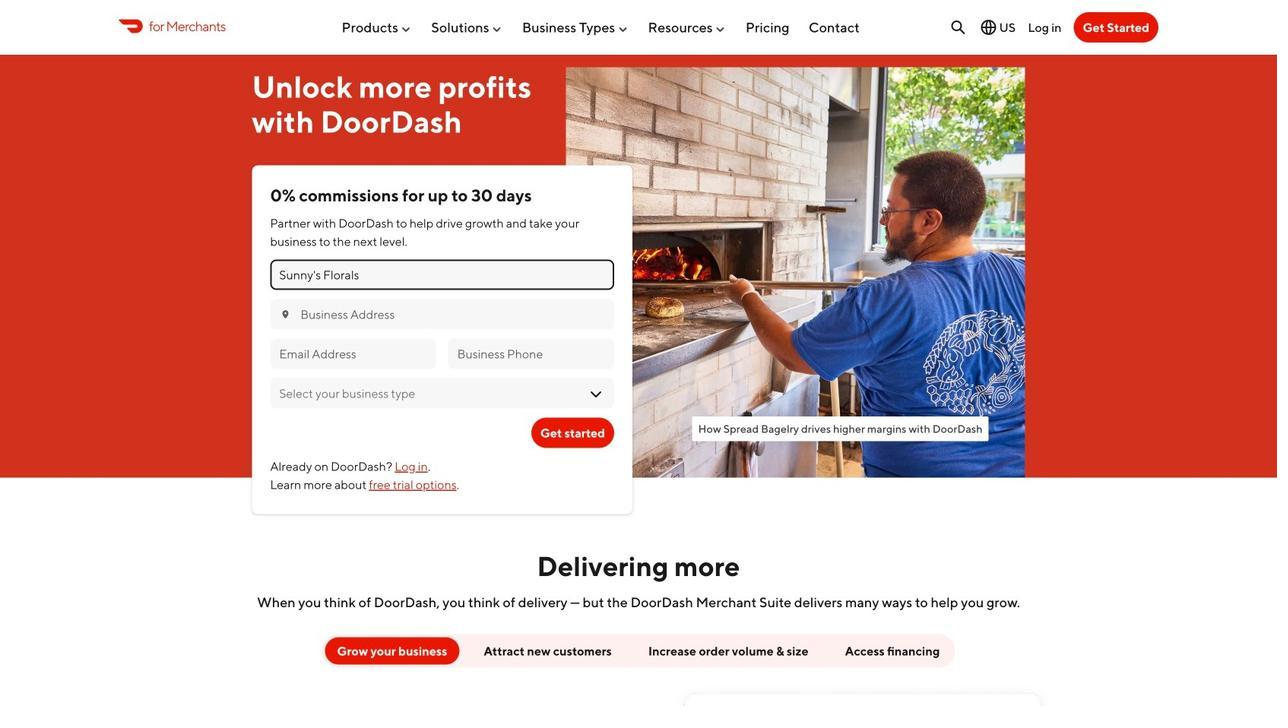 Task type: locate. For each thing, give the bounding box(es) containing it.
Email Address email field
[[279, 346, 427, 363]]

tab list
[[173, 635, 1104, 707]]

spread bagelry image
[[566, 67, 1026, 478]]

Business Address text field
[[301, 306, 605, 323]]



Task type: vqa. For each thing, say whether or not it's contained in the screenshot.
email address "email field" on the left of the page
yes



Task type: describe. For each thing, give the bounding box(es) containing it.
Business Phone text field
[[458, 346, 605, 363]]

Business Name text field
[[279, 267, 605, 283]]

insights you can use image
[[669, 680, 1080, 707]]



